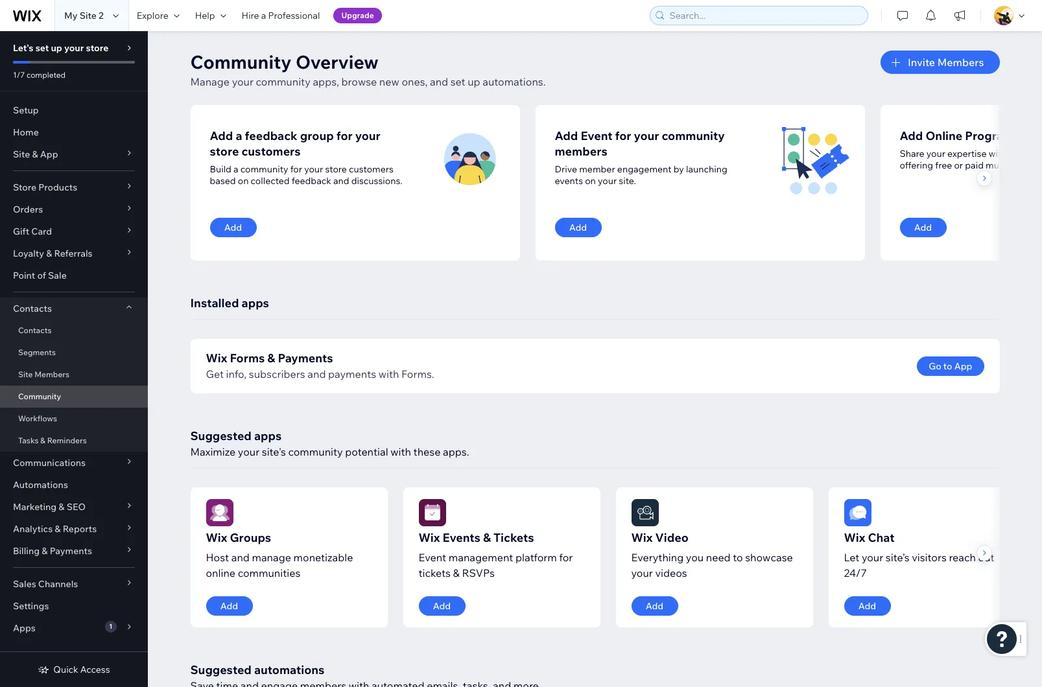 Task type: vqa. For each thing, say whether or not it's contained in the screenshot.
and in the Add a feedback group for your store customers Build a community for your store customers based on collected feedback and discussions.
yes



Task type: describe. For each thing, give the bounding box(es) containing it.
24/7
[[844, 567, 867, 580]]

and inside add a feedback group for your store customers build a community for your store customers based on collected feedback and discussions.
[[333, 175, 349, 187]]

add for wix video
[[646, 601, 664, 612]]

your inside the sidebar element
[[64, 42, 84, 54]]

go to app
[[929, 361, 972, 372]]

analytics & reports button
[[0, 518, 148, 540]]

add button for wix chat
[[844, 597, 891, 616]]

segments link
[[0, 342, 148, 364]]

quick
[[53, 664, 78, 676]]

with inside the 'wix forms & payments get info, subscribers and payments with forms.'
[[379, 368, 399, 381]]

point
[[13, 270, 35, 281]]

marketing & seo button
[[0, 496, 148, 518]]

contacts button
[[0, 298, 148, 320]]

orders
[[13, 204, 43, 215]]

& for payments
[[42, 545, 48, 557]]

gift card button
[[0, 220, 148, 243]]

reports
[[63, 523, 97, 535]]

member
[[579, 163, 615, 175]]

with for apps
[[391, 446, 411, 458]]

store products button
[[0, 176, 148, 198]]

payments inside billing & payments popup button
[[50, 545, 92, 557]]

your inside community overview manage your community apps, browse new ones, and set up automations.
[[232, 75, 254, 88]]

share
[[900, 148, 925, 160]]

& for seo
[[59, 501, 65, 513]]

completed
[[27, 70, 66, 80]]

products
[[38, 182, 77, 193]]

forms.
[[401, 368, 434, 381]]

apps
[[13, 623, 36, 634]]

segments
[[18, 348, 56, 357]]

group
[[300, 128, 334, 143]]

wix for chat
[[844, 530, 865, 545]]

add inside add online programs app share your expertise with a wide a
[[900, 128, 923, 143]]

settings link
[[0, 595, 148, 617]]

of
[[37, 270, 46, 281]]

billing & payments
[[13, 545, 92, 557]]

browse
[[341, 75, 377, 88]]

& for referrals
[[46, 248, 52, 259]]

wix for forms
[[206, 351, 227, 366]]

out
[[978, 551, 995, 564]]

suggested apps maximize your site's community potential with these apps.
[[190, 429, 469, 458]]

my
[[64, 10, 78, 21]]

forms
[[230, 351, 265, 366]]

contacts for the contacts dropdown button at the top of the page
[[13, 303, 52, 315]]

analytics & reports
[[13, 523, 97, 535]]

community inside the suggested apps maximize your site's community potential with these apps.
[[288, 446, 343, 458]]

add inside the add event for your community members drive member engagement by launching events on your site.
[[555, 128, 578, 143]]

automations
[[254, 663, 324, 678]]

billing & payments button
[[0, 540, 148, 562]]

let's
[[13, 42, 33, 54]]

add for share your expertise with a wide a
[[914, 222, 932, 233]]

hire a professional
[[242, 10, 320, 21]]

my site 2
[[64, 10, 104, 21]]

access
[[80, 664, 110, 676]]

info,
[[226, 368, 247, 381]]

get
[[206, 368, 224, 381]]

community inside community overview manage your community apps, browse new ones, and set up automations.
[[256, 75, 310, 88]]

online
[[206, 567, 235, 580]]

sales channels button
[[0, 573, 148, 595]]

upgrade
[[341, 10, 374, 20]]

help button
[[187, 0, 234, 31]]

add event for your community members drive member engagement by launching events on your site.
[[555, 128, 727, 187]]

billing
[[13, 545, 40, 557]]

members for invite members
[[938, 56, 984, 69]]

let
[[844, 551, 859, 564]]

manage
[[190, 75, 230, 88]]

home link
[[0, 121, 148, 143]]

up inside the sidebar element
[[51, 42, 62, 54]]

upgrade button
[[334, 8, 382, 23]]

platform
[[516, 551, 557, 564]]

host
[[206, 551, 229, 564]]

add online programs app share your expertise with a wide a
[[900, 128, 1042, 171]]

1/7 completed
[[13, 70, 66, 80]]

add button for share your expertise with a wide a
[[900, 218, 946, 237]]

groups
[[230, 530, 271, 545]]

analytics
[[13, 523, 53, 535]]

your down group
[[304, 163, 323, 175]]

0 vertical spatial site
[[80, 10, 97, 21]]

engagement
[[617, 163, 672, 175]]

community inside add a feedback group for your store customers build a community for your store customers based on collected feedback and discussions.
[[240, 163, 288, 175]]

contacts for contacts link
[[18, 326, 52, 335]]

need
[[706, 551, 731, 564]]

with for online
[[989, 148, 1007, 160]]

these
[[413, 446, 441, 458]]

wix for events
[[419, 530, 440, 545]]

wix groups host and manage monetizable online communities
[[206, 530, 353, 580]]

monetizable
[[293, 551, 353, 564]]

community inside the add event for your community members drive member engagement by launching events on your site.
[[662, 128, 725, 143]]

explore
[[137, 10, 168, 21]]

add button for wix video
[[631, 597, 678, 616]]

add for build a community for your store customers based on collected feedback and discussions.
[[224, 222, 242, 233]]

card
[[31, 226, 52, 237]]

maximize
[[190, 446, 236, 458]]

add for wix events & tickets
[[433, 601, 451, 612]]

launching
[[686, 163, 727, 175]]

communities
[[238, 567, 300, 580]]

manage
[[252, 551, 291, 564]]

community for community overview manage your community apps, browse new ones, and set up automations.
[[190, 51, 292, 73]]

0 vertical spatial feedback
[[245, 128, 297, 143]]

community link
[[0, 386, 148, 408]]

automations.
[[483, 75, 546, 88]]

gift card
[[13, 226, 52, 237]]

wix forms & payments get info, subscribers and payments with forms.
[[206, 351, 434, 381]]

your left site.
[[598, 175, 617, 187]]

tasks & reminders
[[18, 436, 87, 446]]

a left wide
[[1009, 148, 1014, 160]]

wide
[[1016, 148, 1036, 160]]

1 vertical spatial store
[[210, 144, 239, 159]]

marketing & seo
[[13, 501, 86, 513]]

reminders
[[47, 436, 87, 446]]

list containing add a feedback group for your store customers
[[190, 105, 1042, 261]]

professional
[[268, 10, 320, 21]]

loyalty
[[13, 248, 44, 259]]

your inside wix chat let your site's visitors reach out 24/7
[[862, 551, 883, 564]]

list containing wix groups
[[190, 488, 1026, 628]]

subscribers
[[249, 368, 305, 381]]

members for site members
[[34, 370, 69, 379]]

& inside the 'wix forms & payments get info, subscribers and payments with forms.'
[[267, 351, 275, 366]]

workflows
[[18, 414, 57, 423]]

collected
[[251, 175, 290, 187]]

add inside add a feedback group for your store customers build a community for your store customers based on collected feedback and discussions.
[[210, 128, 233, 143]]

gift
[[13, 226, 29, 237]]

your up the engagement
[[634, 128, 659, 143]]

invite
[[908, 56, 935, 69]]

add for wix groups
[[220, 601, 238, 612]]

set inside the sidebar element
[[35, 42, 49, 54]]

community overview manage your community apps, browse new ones, and set up automations.
[[190, 51, 546, 88]]



Task type: locate. For each thing, give the bounding box(es) containing it.
channels
[[38, 578, 78, 590]]

set
[[35, 42, 49, 54], [451, 75, 465, 88]]

set right ones,
[[451, 75, 465, 88]]

1 vertical spatial feedback
[[292, 175, 331, 187]]

build
[[210, 163, 231, 175]]

by
[[674, 163, 684, 175]]

site inside "dropdown button"
[[13, 149, 30, 160]]

0 vertical spatial community
[[190, 51, 292, 73]]

a right the hire on the top left of the page
[[261, 10, 266, 21]]

site down home on the left top of the page
[[13, 149, 30, 160]]

wix up everything
[[631, 530, 653, 545]]

videos
[[655, 567, 687, 580]]

add
[[210, 128, 233, 143], [555, 128, 578, 143], [900, 128, 923, 143], [224, 222, 242, 233], [569, 222, 587, 233], [914, 222, 932, 233], [220, 601, 238, 612], [433, 601, 451, 612], [646, 601, 664, 612], [858, 601, 876, 612]]

members right "invite"
[[938, 56, 984, 69]]

1 horizontal spatial on
[[585, 175, 596, 187]]

a right wide
[[1038, 148, 1042, 160]]

0 vertical spatial members
[[938, 56, 984, 69]]

up left automations.
[[468, 75, 480, 88]]

based
[[210, 175, 236, 187]]

contacts link
[[0, 320, 148, 342]]

loyalty & referrals button
[[0, 243, 148, 265]]

let's set up your store
[[13, 42, 109, 54]]

1 horizontal spatial store
[[210, 144, 239, 159]]

store down group
[[325, 163, 347, 175]]

suggested for suggested automations
[[190, 663, 252, 678]]

1 horizontal spatial members
[[938, 56, 984, 69]]

community right based
[[240, 163, 288, 175]]

home
[[13, 126, 39, 138]]

add button for drive member engagement by launching events on your site.
[[555, 218, 601, 237]]

& left reports
[[55, 523, 61, 535]]

your down online
[[927, 148, 945, 160]]

on right based
[[238, 175, 249, 187]]

community up manage
[[190, 51, 292, 73]]

& right the tasks at the left of the page
[[40, 436, 45, 446]]

your inside add online programs app share your expertise with a wide a
[[927, 148, 945, 160]]

and left payments
[[308, 368, 326, 381]]

payments inside the 'wix forms & payments get info, subscribers and payments with forms.'
[[278, 351, 333, 366]]

apps up site's
[[254, 429, 282, 444]]

0 horizontal spatial up
[[51, 42, 62, 54]]

marketing
[[13, 501, 57, 513]]

set inside community overview manage your community apps, browse new ones, and set up automations.
[[451, 75, 465, 88]]

potential
[[345, 446, 388, 458]]

1 vertical spatial up
[[468, 75, 480, 88]]

& for reports
[[55, 523, 61, 535]]

& right the tickets
[[453, 567, 460, 580]]

1 list from the top
[[190, 105, 1042, 261]]

0 horizontal spatial set
[[35, 42, 49, 54]]

to inside wix video everything you need to showcase your videos
[[733, 551, 743, 564]]

to right go
[[943, 361, 952, 372]]

on inside the add event for your community members drive member engagement by launching events on your site.
[[585, 175, 596, 187]]

1 vertical spatial contacts
[[18, 326, 52, 335]]

site for site & app
[[13, 149, 30, 160]]

contacts down point of sale
[[13, 303, 52, 315]]

app down home link
[[40, 149, 58, 160]]

0 vertical spatial app
[[1022, 128, 1042, 143]]

apps inside the suggested apps maximize your site's community potential with these apps.
[[254, 429, 282, 444]]

add for wix chat
[[858, 601, 876, 612]]

& right billing
[[42, 545, 48, 557]]

new
[[379, 75, 399, 88]]

you
[[686, 551, 704, 564]]

showcase
[[745, 551, 793, 564]]

go to app button
[[917, 357, 984, 376]]

app inside "dropdown button"
[[40, 149, 58, 160]]

2 vertical spatial with
[[391, 446, 411, 458]]

overview
[[296, 51, 379, 73]]

0 vertical spatial customers
[[242, 144, 301, 159]]

0 vertical spatial apps
[[242, 296, 269, 311]]

0 vertical spatial to
[[943, 361, 952, 372]]

members inside the sidebar element
[[34, 370, 69, 379]]

wix
[[206, 351, 227, 366], [206, 530, 227, 545], [419, 530, 440, 545], [631, 530, 653, 545], [844, 530, 865, 545]]

and inside community overview manage your community apps, browse new ones, and set up automations.
[[430, 75, 448, 88]]

your up discussions.
[[355, 128, 381, 143]]

2 on from the left
[[585, 175, 596, 187]]

1 vertical spatial community
[[18, 392, 61, 401]]

programs
[[965, 128, 1020, 143]]

site's
[[886, 551, 910, 564]]

1 vertical spatial suggested
[[190, 663, 252, 678]]

community up launching
[[662, 128, 725, 143]]

0 horizontal spatial store
[[86, 42, 109, 54]]

for up the engagement
[[615, 128, 631, 143]]

payments
[[328, 368, 376, 381]]

and inside wix groups host and manage monetizable online communities
[[231, 551, 250, 564]]

drive
[[555, 163, 577, 175]]

on right events
[[585, 175, 596, 187]]

1 horizontal spatial set
[[451, 75, 465, 88]]

with down programs
[[989, 148, 1007, 160]]

0 horizontal spatial customers
[[242, 144, 301, 159]]

apps right the installed
[[242, 296, 269, 311]]

members down segments
[[34, 370, 69, 379]]

& for app
[[32, 149, 38, 160]]

0 vertical spatial list
[[190, 105, 1042, 261]]

set right let's
[[35, 42, 49, 54]]

1 horizontal spatial customers
[[349, 163, 394, 175]]

1 vertical spatial payments
[[50, 545, 92, 557]]

add button for build a community for your store customers based on collected feedback and discussions.
[[210, 218, 256, 237]]

app right go
[[954, 361, 972, 372]]

site.
[[619, 175, 636, 187]]

community for community
[[18, 392, 61, 401]]

online
[[926, 128, 963, 143]]

add for drive member engagement by launching events on your site.
[[569, 222, 587, 233]]

wix inside wix chat let your site's visitors reach out 24/7
[[844, 530, 865, 545]]

for inside the 'wix events & tickets event management platform for tickets & rsvps'
[[559, 551, 573, 564]]

add button for wix groups
[[206, 597, 253, 616]]

tickets
[[419, 567, 451, 580]]

and inside the 'wix forms & payments get info, subscribers and payments with forms.'
[[308, 368, 326, 381]]

and right ones,
[[430, 75, 448, 88]]

wix for video
[[631, 530, 653, 545]]

1/7
[[13, 70, 25, 80]]

2 horizontal spatial app
[[1022, 128, 1042, 143]]

1 vertical spatial members
[[34, 370, 69, 379]]

event
[[581, 128, 612, 143], [419, 551, 446, 564]]

store up build
[[210, 144, 239, 159]]

a up based
[[236, 128, 242, 143]]

0 horizontal spatial event
[[419, 551, 446, 564]]

apps for suggested
[[254, 429, 282, 444]]

community up 'workflows'
[[18, 392, 61, 401]]

1 horizontal spatial event
[[581, 128, 612, 143]]

1 vertical spatial list
[[190, 488, 1026, 628]]

wix inside the 'wix events & tickets event management platform for tickets & rsvps'
[[419, 530, 440, 545]]

management
[[449, 551, 513, 564]]

on inside add a feedback group for your store customers build a community for your store customers based on collected feedback and discussions.
[[238, 175, 249, 187]]

& down home on the left top of the page
[[32, 149, 38, 160]]

0 vertical spatial up
[[51, 42, 62, 54]]

a
[[261, 10, 266, 21], [236, 128, 242, 143], [1009, 148, 1014, 160], [1038, 148, 1042, 160], [233, 163, 238, 175]]

tasks
[[18, 436, 39, 446]]

your left site's
[[238, 446, 260, 458]]

events
[[443, 530, 480, 545]]

& left seo
[[59, 501, 65, 513]]

apps
[[242, 296, 269, 311], [254, 429, 282, 444]]

1 vertical spatial set
[[451, 75, 465, 88]]

& inside dropdown button
[[46, 248, 52, 259]]

suggested for suggested apps maximize your site's community potential with these apps.
[[190, 429, 252, 444]]

chat
[[868, 530, 895, 545]]

community inside community overview manage your community apps, browse new ones, and set up automations.
[[190, 51, 292, 73]]

0 horizontal spatial community
[[18, 392, 61, 401]]

0 horizontal spatial to
[[733, 551, 743, 564]]

to inside button
[[943, 361, 952, 372]]

apps for installed
[[242, 296, 269, 311]]

and
[[430, 75, 448, 88], [333, 175, 349, 187], [308, 368, 326, 381], [231, 551, 250, 564]]

installed apps
[[190, 296, 269, 311]]

members
[[555, 144, 607, 159]]

1 horizontal spatial community
[[190, 51, 292, 73]]

wix up get
[[206, 351, 227, 366]]

your inside wix video everything you need to showcase your videos
[[631, 567, 653, 580]]

0 horizontal spatial payments
[[50, 545, 92, 557]]

1 on from the left
[[238, 175, 249, 187]]

to right need
[[733, 551, 743, 564]]

site for site members
[[18, 370, 33, 379]]

0 horizontal spatial app
[[40, 149, 58, 160]]

site down segments
[[18, 370, 33, 379]]

seo
[[67, 501, 86, 513]]

1 suggested from the top
[[190, 429, 252, 444]]

& up subscribers on the left of page
[[267, 351, 275, 366]]

your down everything
[[631, 567, 653, 580]]

contacts inside dropdown button
[[13, 303, 52, 315]]

community
[[256, 75, 310, 88], [662, 128, 725, 143], [240, 163, 288, 175], [288, 446, 343, 458]]

1 vertical spatial customers
[[349, 163, 394, 175]]

& right loyalty
[[46, 248, 52, 259]]

app inside button
[[954, 361, 972, 372]]

1 horizontal spatial to
[[943, 361, 952, 372]]

community inside the sidebar element
[[18, 392, 61, 401]]

2 horizontal spatial store
[[325, 163, 347, 175]]

& for reminders
[[40, 436, 45, 446]]

0 vertical spatial with
[[989, 148, 1007, 160]]

wix inside wix video everything you need to showcase your videos
[[631, 530, 653, 545]]

2 list from the top
[[190, 488, 1026, 628]]

contacts up segments
[[18, 326, 52, 335]]

store down 2
[[86, 42, 109, 54]]

events
[[555, 175, 583, 187]]

for right group
[[336, 128, 353, 143]]

0 vertical spatial suggested
[[190, 429, 252, 444]]

& inside popup button
[[59, 501, 65, 513]]

members inside button
[[938, 56, 984, 69]]

site left 2
[[80, 10, 97, 21]]

for
[[336, 128, 353, 143], [615, 128, 631, 143], [290, 163, 302, 175], [559, 551, 573, 564]]

and down groups
[[231, 551, 250, 564]]

wix for groups
[[206, 530, 227, 545]]

up inside community overview manage your community apps, browse new ones, and set up automations.
[[468, 75, 480, 88]]

hire
[[242, 10, 259, 21]]

site & app
[[13, 149, 58, 160]]

0 vertical spatial contacts
[[13, 303, 52, 315]]

community right site's
[[288, 446, 343, 458]]

communications
[[13, 457, 86, 469]]

with inside the suggested apps maximize your site's community potential with these apps.
[[391, 446, 411, 458]]

tickets
[[494, 530, 534, 545]]

1 horizontal spatial app
[[954, 361, 972, 372]]

automations
[[13, 479, 68, 491]]

0 vertical spatial payments
[[278, 351, 333, 366]]

for right collected
[[290, 163, 302, 175]]

2 vertical spatial store
[[325, 163, 347, 175]]

app up wide
[[1022, 128, 1042, 143]]

invite members button
[[881, 51, 1000, 74]]

wix left events
[[419, 530, 440, 545]]

wix inside wix groups host and manage monetizable online communities
[[206, 530, 227, 545]]

1 vertical spatial app
[[40, 149, 58, 160]]

event inside the add event for your community members drive member engagement by launching events on your site.
[[581, 128, 612, 143]]

discussions.
[[351, 175, 403, 187]]

list
[[190, 105, 1042, 261], [190, 488, 1026, 628]]

sale
[[48, 270, 67, 281]]

1 vertical spatial site
[[13, 149, 30, 160]]

your right let
[[862, 551, 883, 564]]

Search... field
[[666, 6, 864, 25]]

add a feedback group for your store customers build a community for your store customers based on collected feedback and discussions.
[[210, 128, 403, 187]]

app for site & app
[[40, 149, 58, 160]]

for inside the add event for your community members drive member engagement by launching events on your site.
[[615, 128, 631, 143]]

0 vertical spatial store
[[86, 42, 109, 54]]

payments down analytics & reports dropdown button
[[50, 545, 92, 557]]

tasks & reminders link
[[0, 430, 148, 452]]

store products
[[13, 182, 77, 193]]

0 horizontal spatial members
[[34, 370, 69, 379]]

your down my
[[64, 42, 84, 54]]

wix up host
[[206, 530, 227, 545]]

community left apps,
[[256, 75, 310, 88]]

2 vertical spatial site
[[18, 370, 33, 379]]

wix up let
[[844, 530, 865, 545]]

store
[[13, 182, 36, 193]]

with left 'these'
[[391, 446, 411, 458]]

2 vertical spatial app
[[954, 361, 972, 372]]

feedback right collected
[[292, 175, 331, 187]]

a right build
[[233, 163, 238, 175]]

0 vertical spatial set
[[35, 42, 49, 54]]

event inside the 'wix events & tickets event management platform for tickets & rsvps'
[[419, 551, 446, 564]]

wix chat let your site's visitors reach out 24/7
[[844, 530, 995, 580]]

event up the tickets
[[419, 551, 446, 564]]

1 vertical spatial to
[[733, 551, 743, 564]]

sales channels
[[13, 578, 78, 590]]

payments up subscribers on the left of page
[[278, 351, 333, 366]]

up up completed
[[51, 42, 62, 54]]

2 suggested from the top
[[190, 663, 252, 678]]

suggested inside the suggested apps maximize your site's community potential with these apps.
[[190, 429, 252, 444]]

feedback up collected
[[245, 128, 297, 143]]

to
[[943, 361, 952, 372], [733, 551, 743, 564]]

ones,
[[402, 75, 428, 88]]

help
[[195, 10, 215, 21]]

1 horizontal spatial up
[[468, 75, 480, 88]]

1 vertical spatial with
[[379, 368, 399, 381]]

1 vertical spatial apps
[[254, 429, 282, 444]]

add button for wix events & tickets
[[419, 597, 465, 616]]

your right manage
[[232, 75, 254, 88]]

& up "management"
[[483, 530, 491, 545]]

contacts
[[13, 303, 52, 315], [18, 326, 52, 335]]

go
[[929, 361, 941, 372]]

sidebar element
[[0, 31, 148, 687]]

customers
[[242, 144, 301, 159], [349, 163, 394, 175]]

store inside the sidebar element
[[86, 42, 109, 54]]

referrals
[[54, 248, 92, 259]]

event up members
[[581, 128, 612, 143]]

with inside add online programs app share your expertise with a wide a
[[989, 148, 1007, 160]]

store
[[86, 42, 109, 54], [210, 144, 239, 159], [325, 163, 347, 175]]

& inside popup button
[[42, 545, 48, 557]]

& inside dropdown button
[[55, 523, 61, 535]]

wix inside the 'wix forms & payments get info, subscribers and payments with forms.'
[[206, 351, 227, 366]]

0 vertical spatial event
[[581, 128, 612, 143]]

1 horizontal spatial payments
[[278, 351, 333, 366]]

settings
[[13, 601, 49, 612]]

1
[[109, 623, 112, 631]]

site's
[[262, 446, 286, 458]]

0 horizontal spatial on
[[238, 175, 249, 187]]

app inside add online programs app share your expertise with a wide a
[[1022, 128, 1042, 143]]

1 vertical spatial event
[[419, 551, 446, 564]]

for right platform
[[559, 551, 573, 564]]

with left forms. at the left of page
[[379, 368, 399, 381]]

and left discussions.
[[333, 175, 349, 187]]

your inside the suggested apps maximize your site's community potential with these apps.
[[238, 446, 260, 458]]

app for go to app
[[954, 361, 972, 372]]

your
[[64, 42, 84, 54], [232, 75, 254, 88], [355, 128, 381, 143], [634, 128, 659, 143], [927, 148, 945, 160], [304, 163, 323, 175], [598, 175, 617, 187], [238, 446, 260, 458], [862, 551, 883, 564], [631, 567, 653, 580]]

rsvps
[[462, 567, 495, 580]]

& inside "dropdown button"
[[32, 149, 38, 160]]

orders button
[[0, 198, 148, 220]]

a inside hire a professional link
[[261, 10, 266, 21]]



